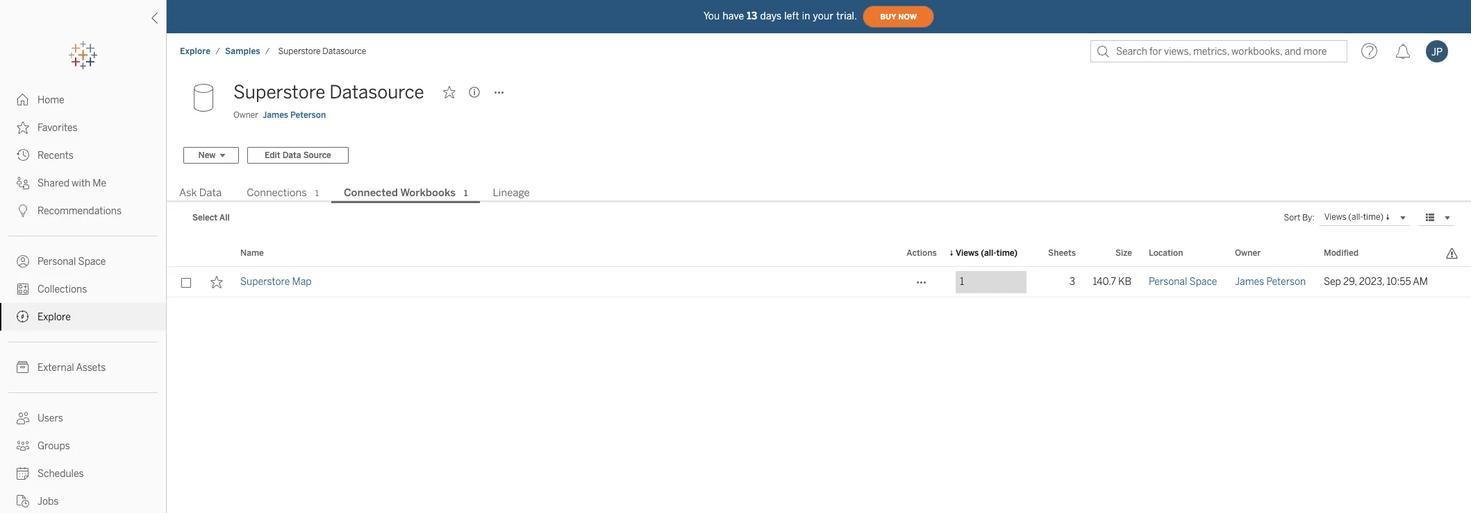 Task type: vqa. For each thing, say whether or not it's contained in the screenshot.
the Collections link
yes



Task type: describe. For each thing, give the bounding box(es) containing it.
buy now
[[880, 12, 917, 21]]

connected workbooks
[[344, 187, 456, 199]]

0 vertical spatial datasource
[[323, 47, 366, 56]]

select all button
[[183, 210, 239, 226]]

140.7 kb
[[1093, 276, 1131, 288]]

recommendations link
[[0, 197, 166, 225]]

cell inside grid
[[1437, 267, 1471, 298]]

size
[[1115, 249, 1132, 258]]

1 inside row
[[960, 276, 964, 288]]

datasource inside main content
[[329, 81, 424, 103]]

new
[[198, 151, 216, 160]]

by text only_f5he34f image for recents
[[17, 149, 29, 162]]

me
[[93, 178, 106, 190]]

sort
[[1284, 213, 1300, 223]]

superstore map link
[[240, 267, 312, 298]]

recents link
[[0, 142, 166, 169]]

name
[[240, 249, 264, 258]]

collections
[[38, 284, 87, 296]]

new button
[[183, 147, 239, 164]]

personal inside main navigation. press the up and down arrow keys to access links. element
[[38, 256, 76, 268]]

source
[[303, 151, 331, 160]]

you
[[704, 10, 720, 22]]

connections
[[247, 187, 307, 199]]

by text only_f5he34f image for home
[[17, 94, 29, 106]]

samples link
[[224, 46, 261, 57]]

explore / samples /
[[180, 47, 270, 56]]

am
[[1413, 276, 1428, 288]]

2023,
[[1359, 276, 1384, 288]]

by text only_f5he34f image for jobs
[[17, 496, 29, 508]]

ask data
[[179, 187, 222, 199]]

users link
[[0, 405, 166, 433]]

time) inside grid
[[996, 249, 1018, 258]]

1 vertical spatial james
[[1235, 276, 1264, 288]]

by:
[[1302, 213, 1315, 223]]

list view image
[[1424, 212, 1436, 224]]

with
[[72, 178, 90, 190]]

space inside main navigation. press the up and down arrow keys to access links. element
[[78, 256, 106, 268]]

actions
[[907, 249, 937, 258]]

0 vertical spatial superstore datasource
[[278, 47, 366, 56]]

0 vertical spatial explore link
[[179, 46, 211, 57]]

workbooks
[[400, 187, 456, 199]]

your
[[813, 10, 834, 22]]

140.7
[[1093, 276, 1116, 288]]

lineage
[[493, 187, 530, 199]]

peterson inside row
[[1266, 276, 1306, 288]]

3
[[1069, 276, 1075, 288]]

1 for connected workbooks
[[464, 189, 468, 199]]

0 vertical spatial james
[[263, 110, 288, 120]]

james peterson link inside grid
[[1235, 267, 1306, 298]]

connected
[[344, 187, 398, 199]]

superstore datasource element
[[274, 47, 370, 56]]

groups link
[[0, 433, 166, 461]]

personal space inside row
[[1149, 276, 1217, 288]]

collections link
[[0, 276, 166, 304]]

external
[[38, 363, 74, 374]]

now
[[898, 12, 917, 21]]

james peterson
[[1235, 276, 1306, 288]]

ask
[[179, 187, 197, 199]]

you have 13 days left in your trial.
[[704, 10, 857, 22]]

13
[[747, 10, 757, 22]]

left
[[784, 10, 799, 22]]

by text only_f5he34f image for shared with me
[[17, 177, 29, 190]]

samples
[[225, 47, 260, 56]]

0 horizontal spatial james peterson link
[[263, 109, 326, 122]]

data for edit
[[282, 151, 301, 160]]

1 vertical spatial superstore
[[233, 81, 325, 103]]

29,
[[1343, 276, 1357, 288]]

sep 29, 2023, 10:55 am
[[1324, 276, 1428, 288]]

favorites link
[[0, 114, 166, 142]]

external assets
[[38, 363, 106, 374]]

0 horizontal spatial views
[[956, 249, 979, 258]]

owner for owner
[[1235, 249, 1261, 258]]

by text only_f5he34f image for explore
[[17, 311, 29, 324]]



Task type: locate. For each thing, give the bounding box(es) containing it.
buy now button
[[863, 6, 934, 28]]

james peterson link up edit data source
[[263, 109, 326, 122]]

7 by text only_f5he34f image from the top
[[17, 440, 29, 453]]

time) left list view image
[[1363, 213, 1384, 222]]

superstore down name at the left of page
[[240, 276, 290, 288]]

2 by text only_f5he34f image from the top
[[17, 122, 29, 134]]

edit data source button
[[247, 147, 349, 164]]

personal space link
[[0, 248, 166, 276], [1149, 267, 1217, 298]]

sort by:
[[1284, 213, 1315, 223]]

superstore datasource
[[278, 47, 366, 56], [233, 81, 424, 103]]

0 vertical spatial time)
[[1363, 213, 1384, 222]]

data inside sub-spaces tab list
[[199, 187, 222, 199]]

1 vertical spatial personal space
[[1149, 276, 1217, 288]]

1 for connections
[[315, 189, 319, 199]]

superstore
[[278, 47, 321, 56], [233, 81, 325, 103], [240, 276, 290, 288]]

(all- up modified
[[1348, 213, 1363, 222]]

0 horizontal spatial time)
[[996, 249, 1018, 258]]

space left james peterson
[[1189, 276, 1217, 288]]

users
[[38, 413, 63, 425]]

owner james peterson
[[233, 110, 326, 120]]

1 horizontal spatial explore
[[180, 47, 211, 56]]

by text only_f5he34f image
[[17, 94, 29, 106], [17, 122, 29, 134], [17, 149, 29, 162], [17, 311, 29, 324], [17, 362, 29, 374], [17, 413, 29, 425], [17, 440, 29, 453], [17, 468, 29, 481]]

superstore datasource main content
[[167, 69, 1471, 514]]

shared with me link
[[0, 169, 166, 197]]

0 vertical spatial peterson
[[290, 110, 326, 120]]

views (all-time) right actions
[[956, 249, 1018, 258]]

1 horizontal spatial data
[[282, 151, 301, 160]]

0 vertical spatial personal
[[38, 256, 76, 268]]

home link
[[0, 86, 166, 114]]

map
[[292, 276, 312, 288]]

sub-spaces tab list
[[167, 185, 1471, 203]]

owner right data source image
[[233, 110, 258, 120]]

0 horizontal spatial views (all-time)
[[956, 249, 1018, 258]]

by text only_f5he34f image left jobs
[[17, 496, 29, 508]]

/ right samples
[[265, 47, 270, 56]]

1 by text only_f5he34f image from the top
[[17, 94, 29, 106]]

in
[[802, 10, 810, 22]]

by text only_f5he34f image inside collections link
[[17, 283, 29, 296]]

by text only_f5he34f image inside recommendations link
[[17, 205, 29, 217]]

1 horizontal spatial owner
[[1235, 249, 1261, 258]]

0 horizontal spatial james
[[263, 110, 288, 120]]

2 horizontal spatial 1
[[960, 276, 964, 288]]

0 horizontal spatial data
[[199, 187, 222, 199]]

recents
[[38, 150, 73, 162]]

5 by text only_f5he34f image from the top
[[17, 362, 29, 374]]

superstore map
[[240, 276, 312, 288]]

location
[[1149, 249, 1183, 258]]

shared with me
[[38, 178, 106, 190]]

8 by text only_f5he34f image from the top
[[17, 468, 29, 481]]

by text only_f5he34f image for recommendations
[[17, 205, 29, 217]]

owner
[[233, 110, 258, 120], [1235, 249, 1261, 258]]

0 horizontal spatial (all-
[[981, 249, 996, 258]]

views (all-time) inside dropdown button
[[1324, 213, 1384, 222]]

(all- inside views (all-time) dropdown button
[[1348, 213, 1363, 222]]

1 horizontal spatial peterson
[[1266, 276, 1306, 288]]

by text only_f5he34f image left recents
[[17, 149, 29, 162]]

0 horizontal spatial explore link
[[0, 304, 166, 331]]

row
[[167, 267, 1471, 298]]

by text only_f5he34f image up collections link
[[17, 256, 29, 268]]

1 by text only_f5he34f image from the top
[[17, 177, 29, 190]]

1 vertical spatial time)
[[996, 249, 1018, 258]]

by text only_f5he34f image left collections
[[17, 283, 29, 296]]

0 horizontal spatial peterson
[[290, 110, 326, 120]]

5 by text only_f5he34f image from the top
[[17, 496, 29, 508]]

by text only_f5he34f image inside explore link
[[17, 311, 29, 324]]

1 horizontal spatial time)
[[1363, 213, 1384, 222]]

explore for explore
[[38, 312, 71, 324]]

main navigation. press the up and down arrow keys to access links. element
[[0, 86, 166, 514]]

by text only_f5he34f image for collections
[[17, 283, 29, 296]]

views
[[1324, 213, 1347, 222], [956, 249, 979, 258]]

0 horizontal spatial explore
[[38, 312, 71, 324]]

1 horizontal spatial james
[[1235, 276, 1264, 288]]

explore
[[180, 47, 211, 56], [38, 312, 71, 324]]

superstore for superstore datasource element
[[278, 47, 321, 56]]

personal space link up collections
[[0, 248, 166, 276]]

personal space down location
[[1149, 276, 1217, 288]]

1 vertical spatial james peterson link
[[1235, 267, 1306, 298]]

by text only_f5he34f image for users
[[17, 413, 29, 425]]

views (all-time) inside grid
[[956, 249, 1018, 258]]

all
[[219, 213, 230, 223]]

1 vertical spatial views
[[956, 249, 979, 258]]

by text only_f5he34f image left external
[[17, 362, 29, 374]]

schedules link
[[0, 461, 166, 488]]

data right edit
[[282, 151, 301, 160]]

4 by text only_f5he34f image from the top
[[17, 311, 29, 324]]

trial.
[[836, 10, 857, 22]]

explore left samples link
[[180, 47, 211, 56]]

1 horizontal spatial james peterson link
[[1235, 267, 1306, 298]]

10:55
[[1387, 276, 1411, 288]]

0 horizontal spatial personal
[[38, 256, 76, 268]]

personal
[[38, 256, 76, 268], [1149, 276, 1187, 288]]

sep
[[1324, 276, 1341, 288]]

personal space inside main navigation. press the up and down arrow keys to access links. element
[[38, 256, 106, 268]]

personal up collections
[[38, 256, 76, 268]]

peterson up source
[[290, 110, 326, 120]]

views inside views (all-time) dropdown button
[[1324, 213, 1347, 222]]

1 / from the left
[[215, 47, 220, 56]]

0 vertical spatial personal space
[[38, 256, 106, 268]]

by text only_f5he34f image inside jobs link
[[17, 496, 29, 508]]

0 horizontal spatial owner
[[233, 110, 258, 120]]

views right the 'by:' at the right of page
[[1324, 213, 1347, 222]]

by text only_f5he34f image inside shared with me "link"
[[17, 177, 29, 190]]

by text only_f5he34f image
[[17, 177, 29, 190], [17, 205, 29, 217], [17, 256, 29, 268], [17, 283, 29, 296], [17, 496, 29, 508]]

0 horizontal spatial personal space
[[38, 256, 106, 268]]

days
[[760, 10, 782, 22]]

1 vertical spatial superstore datasource
[[233, 81, 424, 103]]

time) left sheets at the right of page
[[996, 249, 1018, 258]]

1 horizontal spatial /
[[265, 47, 270, 56]]

owner up james peterson
[[1235, 249, 1261, 258]]

4 by text only_f5he34f image from the top
[[17, 283, 29, 296]]

1 horizontal spatial views (all-time)
[[1324, 213, 1384, 222]]

groups
[[38, 441, 70, 453]]

/ left samples link
[[215, 47, 220, 56]]

superstore right samples
[[278, 47, 321, 56]]

0 vertical spatial views (all-time)
[[1324, 213, 1384, 222]]

buy
[[880, 12, 896, 21]]

personal space up collections
[[38, 256, 106, 268]]

recommendations
[[38, 206, 122, 217]]

time) inside views (all-time) dropdown button
[[1363, 213, 1384, 222]]

1 vertical spatial (all-
[[981, 249, 996, 258]]

by text only_f5he34f image left schedules
[[17, 468, 29, 481]]

james peterson link
[[263, 109, 326, 122], [1235, 267, 1306, 298]]

1 horizontal spatial personal space
[[1149, 276, 1217, 288]]

select
[[192, 213, 218, 223]]

james peterson link left sep
[[1235, 267, 1306, 298]]

views right actions
[[956, 249, 979, 258]]

by text only_f5he34f image left "favorites"
[[17, 122, 29, 134]]

grid containing superstore map
[[167, 241, 1471, 514]]

by text only_f5he34f image inside external assets link
[[17, 362, 29, 374]]

external assets link
[[0, 354, 166, 382]]

by text only_f5he34f image inside recents link
[[17, 149, 29, 162]]

by text only_f5he34f image inside the users link
[[17, 413, 29, 425]]

by text only_f5he34f image for schedules
[[17, 468, 29, 481]]

1 vertical spatial personal
[[1149, 276, 1187, 288]]

personal space
[[38, 256, 106, 268], [1149, 276, 1217, 288]]

assets
[[76, 363, 106, 374]]

have
[[723, 10, 744, 22]]

1 vertical spatial peterson
[[1266, 276, 1306, 288]]

superstore inside row
[[240, 276, 290, 288]]

personal space link down location
[[1149, 267, 1217, 298]]

data for ask
[[199, 187, 222, 199]]

1
[[315, 189, 319, 199], [464, 189, 468, 199], [960, 276, 964, 288]]

favorites
[[38, 122, 78, 134]]

by text only_f5he34f image for personal space
[[17, 256, 29, 268]]

views (all-time)
[[1324, 213, 1384, 222], [956, 249, 1018, 258]]

peterson
[[290, 110, 326, 120], [1266, 276, 1306, 288]]

by text only_f5he34f image left shared
[[17, 177, 29, 190]]

by text only_f5he34f image left recommendations
[[17, 205, 29, 217]]

schedules
[[38, 469, 84, 481]]

time)
[[1363, 213, 1384, 222], [996, 249, 1018, 258]]

0 horizontal spatial space
[[78, 256, 106, 268]]

by text only_f5he34f image left 'groups' in the bottom left of the page
[[17, 440, 29, 453]]

1 horizontal spatial personal
[[1149, 276, 1187, 288]]

0 vertical spatial (all-
[[1348, 213, 1363, 222]]

kb
[[1118, 276, 1131, 288]]

james
[[263, 110, 288, 120], [1235, 276, 1264, 288]]

sheets
[[1048, 249, 1076, 258]]

jobs
[[38, 497, 59, 508]]

superstore datasource inside main content
[[233, 81, 424, 103]]

1 vertical spatial data
[[199, 187, 222, 199]]

peterson left sep
[[1266, 276, 1306, 288]]

shared
[[38, 178, 69, 190]]

by text only_f5he34f image inside "favorites" link
[[17, 122, 29, 134]]

1 horizontal spatial explore link
[[179, 46, 211, 57]]

by text only_f5he34f image for favorites
[[17, 122, 29, 134]]

explore link down collections
[[0, 304, 166, 331]]

personal down location
[[1149, 276, 1187, 288]]

superstore for superstore map link
[[240, 276, 290, 288]]

2 by text only_f5he34f image from the top
[[17, 205, 29, 217]]

by text only_f5he34f image for external assets
[[17, 362, 29, 374]]

0 vertical spatial superstore
[[278, 47, 321, 56]]

3 by text only_f5he34f image from the top
[[17, 149, 29, 162]]

1 vertical spatial space
[[1189, 276, 1217, 288]]

(all- right actions
[[981, 249, 996, 258]]

jobs link
[[0, 488, 166, 514]]

by text only_f5he34f image inside groups 'link'
[[17, 440, 29, 453]]

1 horizontal spatial 1
[[464, 189, 468, 199]]

1 horizontal spatial views
[[1324, 213, 1347, 222]]

row containing superstore map
[[167, 267, 1471, 298]]

by text only_f5he34f image inside schedules link
[[17, 468, 29, 481]]

1 vertical spatial views (all-time)
[[956, 249, 1018, 258]]

data inside button
[[282, 151, 301, 160]]

edit
[[265, 151, 280, 160]]

1 horizontal spatial space
[[1189, 276, 1217, 288]]

1 vertical spatial owner
[[1235, 249, 1261, 258]]

(all-
[[1348, 213, 1363, 222], [981, 249, 996, 258]]

space
[[78, 256, 106, 268], [1189, 276, 1217, 288]]

data source image
[[183, 78, 225, 120]]

superstore up owner james peterson
[[233, 81, 325, 103]]

1 vertical spatial datasource
[[329, 81, 424, 103]]

0 vertical spatial data
[[282, 151, 301, 160]]

grid
[[167, 241, 1471, 514]]

Search for views, metrics, workbooks, and more text field
[[1090, 40, 1347, 63]]

by text only_f5he34f image for groups
[[17, 440, 29, 453]]

0 horizontal spatial /
[[215, 47, 220, 56]]

0 horizontal spatial 1
[[315, 189, 319, 199]]

1 vertical spatial explore link
[[0, 304, 166, 331]]

by text only_f5he34f image left home
[[17, 94, 29, 106]]

1 vertical spatial explore
[[38, 312, 71, 324]]

views (all-time) up modified
[[1324, 213, 1384, 222]]

select all
[[192, 213, 230, 223]]

space up collections link
[[78, 256, 106, 268]]

home
[[38, 94, 64, 106]]

cell
[[1437, 267, 1471, 298]]

explore inside explore link
[[38, 312, 71, 324]]

explore link
[[179, 46, 211, 57], [0, 304, 166, 331]]

3 by text only_f5he34f image from the top
[[17, 256, 29, 268]]

0 vertical spatial explore
[[180, 47, 211, 56]]

space inside row
[[1189, 276, 1217, 288]]

navigation panel element
[[0, 42, 166, 514]]

0 vertical spatial space
[[78, 256, 106, 268]]

1 horizontal spatial (all-
[[1348, 213, 1363, 222]]

modified
[[1324, 249, 1359, 258]]

owner for owner james peterson
[[233, 110, 258, 120]]

personal inside row
[[1149, 276, 1187, 288]]

by text only_f5he34f image down collections link
[[17, 311, 29, 324]]

0 vertical spatial views
[[1324, 213, 1347, 222]]

2 / from the left
[[265, 47, 270, 56]]

0 horizontal spatial personal space link
[[0, 248, 166, 276]]

0 vertical spatial james peterson link
[[263, 109, 326, 122]]

1 horizontal spatial personal space link
[[1149, 267, 1217, 298]]

data right ask
[[199, 187, 222, 199]]

6 by text only_f5he34f image from the top
[[17, 413, 29, 425]]

views (all-time) button
[[1319, 210, 1410, 226]]

2 vertical spatial superstore
[[240, 276, 290, 288]]

explore for explore / samples /
[[180, 47, 211, 56]]

edit data source
[[265, 151, 331, 160]]

0 vertical spatial owner
[[233, 110, 258, 120]]

/
[[215, 47, 220, 56], [265, 47, 270, 56]]

by text only_f5he34f image left users
[[17, 413, 29, 425]]

explore down collections
[[38, 312, 71, 324]]

by text only_f5he34f image inside home link
[[17, 94, 29, 106]]

data
[[282, 151, 301, 160], [199, 187, 222, 199]]

explore link left samples link
[[179, 46, 211, 57]]



